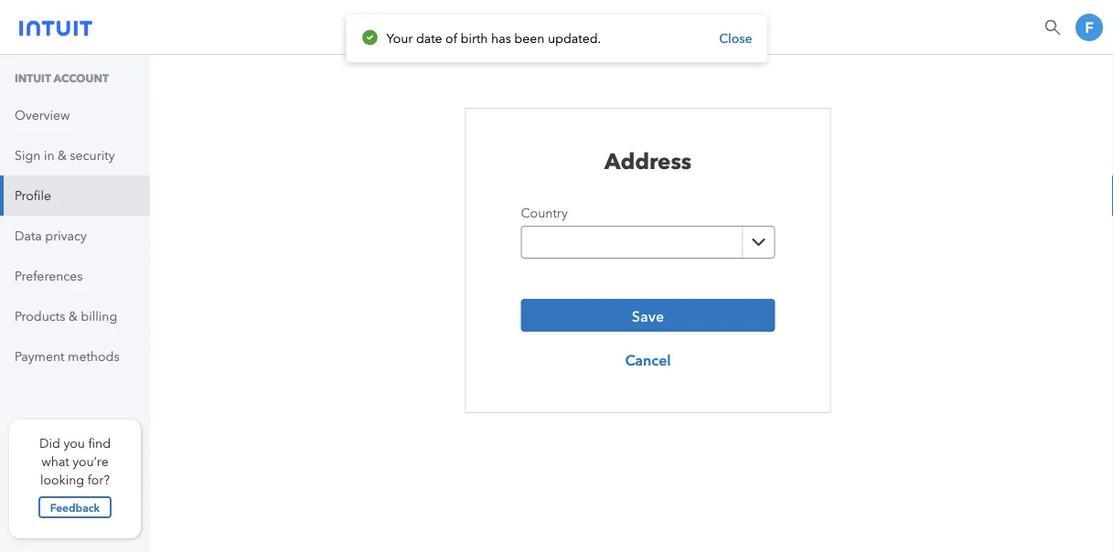 Task type: describe. For each thing, give the bounding box(es) containing it.
of
[[446, 31, 458, 46]]

has
[[491, 31, 511, 46]]

1 vertical spatial &
[[69, 309, 78, 324]]

cancel button
[[521, 343, 775, 376]]

preferences
[[15, 269, 83, 284]]

looking
[[40, 473, 84, 488]]

Country text field
[[521, 226, 775, 259]]

did you find what you're looking for?
[[39, 436, 111, 488]]

you
[[64, 436, 85, 451]]

close button
[[719, 29, 753, 48]]

sign
[[15, 148, 41, 163]]

data privacy link
[[0, 216, 150, 256]]

your
[[387, 31, 413, 46]]

sign in & security link
[[0, 135, 150, 176]]

payment methods link
[[0, 337, 150, 377]]

privacy
[[45, 228, 87, 243]]

products & billing link
[[0, 296, 150, 337]]

payment
[[15, 349, 65, 364]]

address
[[605, 145, 692, 174]]

did
[[39, 436, 60, 451]]

account
[[53, 72, 109, 85]]

cancel
[[625, 350, 671, 370]]

sign in & security
[[15, 148, 115, 163]]

updated.
[[548, 31, 601, 46]]

0 horizontal spatial &
[[58, 148, 67, 163]]

close
[[719, 31, 753, 46]]

help image
[[1044, 18, 1062, 37]]



Task type: locate. For each thing, give the bounding box(es) containing it.
country
[[521, 204, 568, 221]]

date
[[416, 31, 442, 46]]

your date of birth has been updated.
[[387, 31, 601, 46]]

in
[[44, 148, 54, 163]]

security
[[70, 148, 115, 163]]

feedback
[[50, 500, 100, 515]]

&
[[58, 148, 67, 163], [69, 309, 78, 324]]

payment methods
[[15, 349, 120, 364]]

overview link
[[0, 95, 150, 135]]

what
[[41, 454, 69, 469]]

intuit
[[15, 72, 51, 85]]

intuit account
[[15, 72, 109, 85]]

find
[[88, 436, 111, 451]]

you're
[[72, 454, 109, 469]]

been
[[515, 31, 545, 46]]

products & billing
[[15, 309, 117, 324]]

preferences link
[[0, 256, 150, 296]]

feedback button
[[38, 497, 112, 519]]

data
[[15, 228, 42, 243]]

f
[[1085, 19, 1094, 36]]

products
[[15, 309, 65, 324]]

profile link
[[0, 176, 150, 216]]

& right in
[[58, 148, 67, 163]]

& left billing at the left bottom of page
[[69, 309, 78, 324]]

0 vertical spatial &
[[58, 148, 67, 163]]

profile
[[15, 188, 51, 203]]

billing
[[81, 309, 117, 324]]

for?
[[88, 473, 110, 488]]

methods
[[68, 349, 120, 364]]

birth
[[461, 31, 488, 46]]

1 horizontal spatial &
[[69, 309, 78, 324]]

save button
[[521, 299, 775, 332]]

data privacy
[[15, 228, 87, 243]]

overview
[[15, 108, 70, 123]]

save
[[632, 306, 664, 326]]

intuit account element
[[0, 55, 150, 377]]

intuit logo image
[[19, 15, 92, 37]]



Task type: vqa. For each thing, say whether or not it's contained in the screenshot.
top name
no



